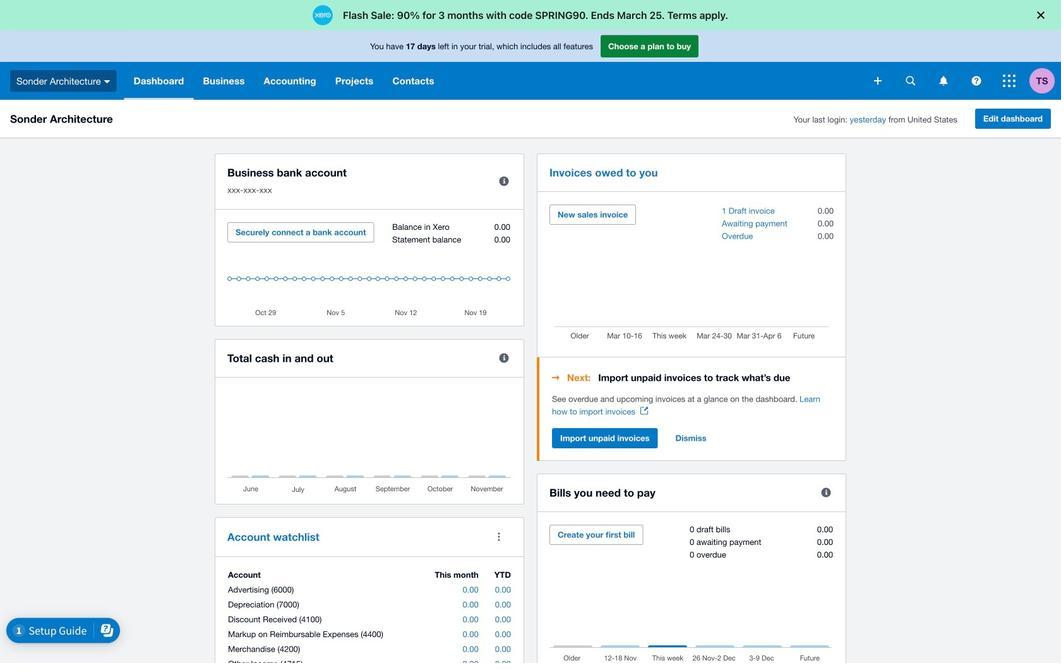Task type: vqa. For each thing, say whether or not it's contained in the screenshot.
svg icon to the middle
yes



Task type: describe. For each thing, give the bounding box(es) containing it.
2 horizontal spatial svg image
[[972, 76, 982, 86]]

1 horizontal spatial svg image
[[940, 76, 948, 86]]

empty state of the bills widget with a 'create your first bill' button and an unpopulated column graph. image
[[550, 525, 834, 663]]

0 horizontal spatial svg image
[[104, 80, 110, 83]]

1 horizontal spatial svg image
[[906, 76, 916, 86]]



Task type: locate. For each thing, give the bounding box(es) containing it.
2 horizontal spatial svg image
[[1003, 75, 1016, 87]]

banner
[[0, 30, 1061, 100]]

empty state widget for the total cash in and out feature, displaying a column graph summarising bank transaction data as total money in versus total money out across all connected bank accounts, enabling a visual comparison of the two amounts. image
[[227, 390, 512, 495]]

0 horizontal spatial svg image
[[874, 77, 882, 85]]

accounts watchlist options image
[[487, 524, 512, 550]]

svg image
[[940, 76, 948, 86], [972, 76, 982, 86], [874, 77, 882, 85]]

dialog
[[0, 0, 1061, 30]]

svg image
[[1003, 75, 1016, 87], [906, 76, 916, 86], [104, 80, 110, 83]]

empty state bank feed widget with a tooltip explaining the feature. includes a 'securely connect a bank account' button and a data-less flat line graph marking four weekly dates, indicating future account balance tracking. image
[[227, 222, 512, 317]]

panel body document
[[552, 393, 834, 418], [552, 393, 834, 418]]

opens in a new tab image
[[641, 407, 648, 415]]

heading
[[552, 370, 834, 385]]



